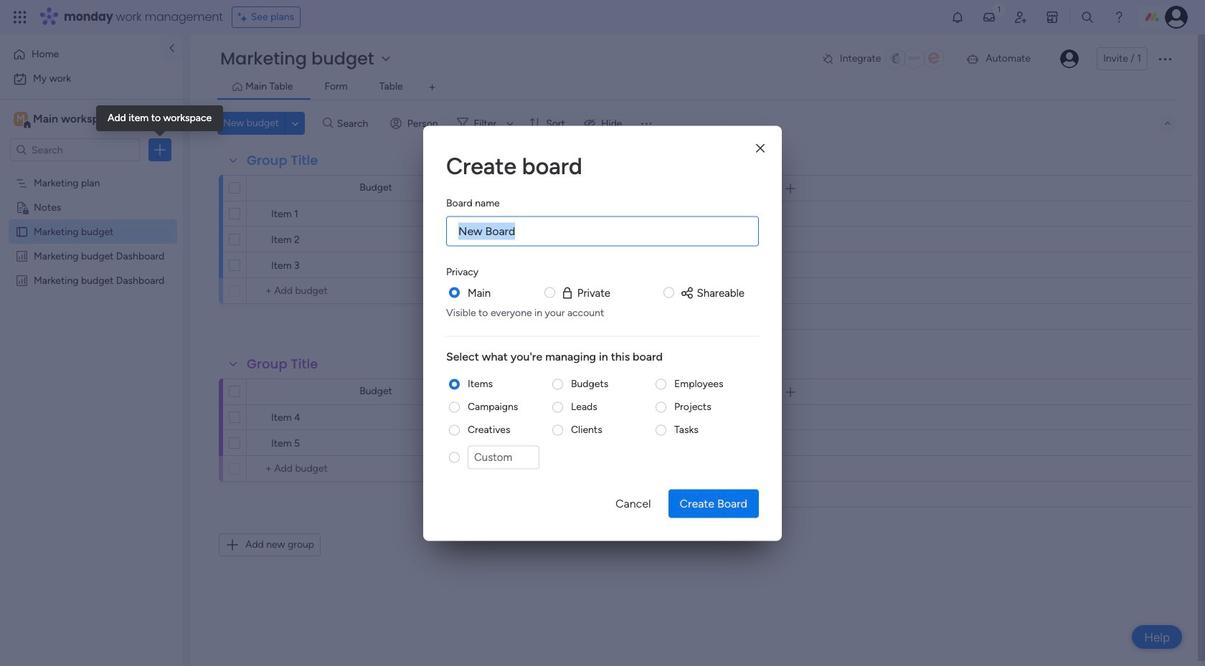 Task type: vqa. For each thing, say whether or not it's contained in the screenshot.
Board to the left
no



Task type: locate. For each thing, give the bounding box(es) containing it.
tab
[[421, 76, 444, 99]]

1 public dashboard image from the top
[[15, 249, 29, 263]]

0 vertical spatial public dashboard image
[[15, 249, 29, 263]]

heading
[[446, 149, 759, 183], [446, 195, 500, 210], [446, 264, 479, 279], [446, 348, 759, 366]]

private board image
[[15, 200, 29, 214]]

3 heading from the top
[[446, 264, 479, 279]]

notifications image
[[951, 10, 965, 24]]

Search in workspace field
[[30, 142, 120, 158]]

see plans image
[[238, 9, 251, 25]]

option
[[9, 43, 153, 66], [9, 67, 174, 90], [0, 170, 183, 173]]

workspace selection element
[[14, 110, 120, 129]]

option group
[[446, 377, 759, 478]]

help image
[[1112, 10, 1126, 24]]

search everything image
[[1080, 10, 1095, 24]]

select product image
[[13, 10, 27, 24]]

public dashboard image
[[15, 249, 29, 263], [15, 273, 29, 287]]

kendall parks image
[[1060, 50, 1079, 68]]

collapse image
[[1162, 118, 1174, 129]]

1 vertical spatial public dashboard image
[[15, 273, 29, 287]]

None field
[[243, 151, 322, 170], [522, 180, 560, 196], [243, 355, 322, 374], [522, 384, 560, 400], [712, 384, 741, 400], [243, 151, 322, 170], [522, 180, 560, 196], [243, 355, 322, 374], [522, 384, 560, 400], [712, 384, 741, 400]]

New Board Name field
[[446, 216, 759, 246]]

tab list
[[217, 76, 1177, 100]]

Custom field
[[468, 446, 540, 469]]

1 heading from the top
[[446, 149, 759, 183]]

update feed image
[[982, 10, 997, 24]]

list box
[[0, 168, 183, 486]]

arrow down image
[[502, 115, 519, 132]]

workspace image
[[14, 111, 28, 127]]

v2 search image
[[323, 115, 333, 131]]

0 vertical spatial option
[[9, 43, 153, 66]]



Task type: describe. For each thing, give the bounding box(es) containing it.
add view image
[[429, 82, 435, 93]]

public board image
[[15, 225, 29, 238]]

2 heading from the top
[[446, 195, 500, 210]]

4 heading from the top
[[446, 348, 759, 366]]

1 vertical spatial option
[[9, 67, 174, 90]]

1 image
[[993, 1, 1006, 17]]

invite members image
[[1014, 10, 1028, 24]]

Search field
[[333, 113, 376, 133]]

kendall parks image
[[1165, 6, 1188, 29]]

angle down image
[[292, 118, 299, 129]]

close image
[[756, 143, 765, 154]]

2 public dashboard image from the top
[[15, 273, 29, 287]]

2 vertical spatial option
[[0, 170, 183, 173]]

monday marketplace image
[[1045, 10, 1060, 24]]



